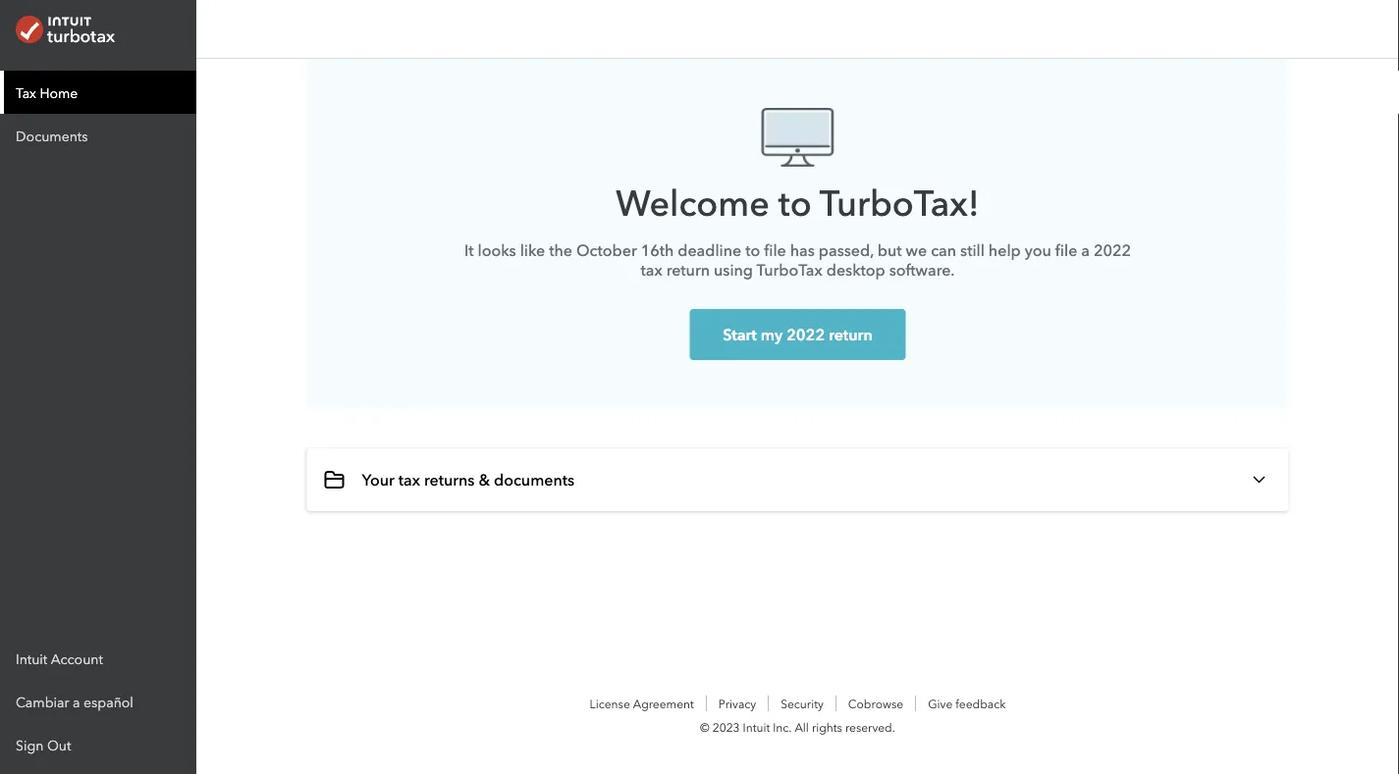 Task type: locate. For each thing, give the bounding box(es) containing it.
security
[[781, 696, 824, 712]]

1 vertical spatial 2022
[[787, 325, 825, 344]]

to
[[779, 182, 812, 224], [746, 241, 760, 260]]

your tax returns & documents
[[362, 471, 575, 490]]

tax home
[[16, 83, 78, 101]]

intuit left inc.
[[743, 720, 770, 736]]

but
[[878, 241, 902, 260]]

1 horizontal spatial a
[[1082, 241, 1090, 260]]

1 horizontal spatial 2022
[[1094, 241, 1132, 260]]

0 vertical spatial intuit
[[16, 650, 47, 668]]

2022
[[1094, 241, 1132, 260], [787, 325, 825, 344]]

0 horizontal spatial file
[[764, 241, 786, 260]]

sign out
[[16, 736, 71, 754]]

0 vertical spatial to
[[779, 182, 812, 224]]

desktop
[[827, 261, 886, 279]]

a left español
[[73, 693, 80, 711]]

october
[[577, 241, 637, 260]]

1 vertical spatial tax
[[399, 471, 420, 490]]

1 vertical spatial return
[[829, 325, 873, 344]]

reserved.
[[846, 720, 896, 736]]

0 horizontal spatial a
[[73, 693, 80, 711]]

0 horizontal spatial return
[[667, 261, 710, 279]]

tax home link
[[0, 71, 196, 114]]

a right you at the right top of the page
[[1082, 241, 1090, 260]]

tax right your
[[399, 471, 420, 490]]

it
[[465, 241, 474, 260]]

© 2023 intuit inc. all rights reserved.
[[700, 720, 896, 736]]

intuit inside welcome to turbotax! main content
[[743, 720, 770, 736]]

1 vertical spatial a
[[73, 693, 80, 711]]

you
[[1025, 241, 1052, 260]]

to up has
[[779, 182, 812, 224]]

passed,
[[819, 241, 874, 260]]

privacy
[[719, 696, 757, 712]]

a
[[1082, 241, 1090, 260], [73, 693, 80, 711]]

0 vertical spatial tax
[[641, 261, 663, 279]]

0 vertical spatial return
[[667, 261, 710, 279]]

file
[[764, 241, 786, 260], [1056, 241, 1078, 260]]

documents
[[494, 471, 575, 490]]

2022 right 'my'
[[787, 325, 825, 344]]

return
[[667, 261, 710, 279], [829, 325, 873, 344]]

cobrowse link
[[848, 696, 904, 712]]

privacy link
[[719, 696, 757, 712]]

tax
[[641, 261, 663, 279], [399, 471, 420, 490]]

inc.
[[773, 720, 792, 736]]

0 vertical spatial a
[[1082, 241, 1090, 260]]

like
[[520, 241, 545, 260]]

your
[[362, 471, 395, 490]]

intuit up the cambiar
[[16, 650, 47, 668]]

1 horizontal spatial intuit
[[743, 720, 770, 736]]

1 vertical spatial intuit
[[743, 720, 770, 736]]

documents link
[[0, 114, 196, 157]]

turbotax image
[[16, 16, 116, 43]]

0 horizontal spatial to
[[746, 241, 760, 260]]

tax inside it looks like the october 16th deadline to file has passed, but we can still help you file a 2022 tax return using turbotax desktop software.
[[641, 261, 663, 279]]

1 horizontal spatial tax
[[641, 261, 663, 279]]

rights
[[812, 720, 843, 736]]

file right you at the right top of the page
[[1056, 241, 1078, 260]]

0 vertical spatial 2022
[[1094, 241, 1132, 260]]

all
[[795, 720, 809, 736]]

feedback
[[956, 696, 1006, 712]]

1 file from the left
[[764, 241, 786, 260]]

to up using
[[746, 241, 760, 260]]

start my 2022 return
[[723, 325, 873, 344]]

return inside it looks like the october 16th deadline to file has passed, but we can still help you file a 2022 tax return using turbotax desktop software.
[[667, 261, 710, 279]]

1 horizontal spatial file
[[1056, 241, 1078, 260]]

cobrowse
[[848, 696, 904, 712]]

license agreement
[[590, 696, 694, 712]]

1 vertical spatial to
[[746, 241, 760, 260]]

to inside it looks like the october 16th deadline to file has passed, but we can still help you file a 2022 tax return using turbotax desktop software.
[[746, 241, 760, 260]]

tax down "16th"
[[641, 261, 663, 279]]

return down desktop
[[829, 325, 873, 344]]

file up "turbotax"
[[764, 241, 786, 260]]

0 horizontal spatial tax
[[399, 471, 420, 490]]

2022 right you at the right top of the page
[[1094, 241, 1132, 260]]

0 horizontal spatial 2022
[[787, 325, 825, 344]]

español
[[84, 693, 133, 711]]

0 horizontal spatial intuit
[[16, 650, 47, 668]]

the
[[549, 241, 573, 260]]

intuit
[[16, 650, 47, 668], [743, 720, 770, 736]]

turbotax!
[[820, 182, 980, 224]]

give feedback link
[[928, 696, 1006, 712]]

sign
[[16, 736, 44, 754]]

return down deadline at the top of page
[[667, 261, 710, 279]]

2022 inside it looks like the october 16th deadline to file has passed, but we can still help you file a 2022 tax return using turbotax desktop software.
[[1094, 241, 1132, 260]]



Task type: describe. For each thing, give the bounding box(es) containing it.
security link
[[781, 696, 824, 712]]

has
[[790, 241, 815, 260]]

agreement
[[633, 696, 694, 712]]

1 horizontal spatial to
[[779, 182, 812, 224]]

start my 2022 return link
[[690, 309, 906, 360]]

home
[[40, 83, 78, 101]]

using
[[714, 261, 753, 279]]

software.
[[890, 261, 955, 279]]

2 file from the left
[[1056, 241, 1078, 260]]

tax inside dropdown button
[[399, 471, 420, 490]]

can
[[931, 241, 957, 260]]

welcome
[[616, 182, 770, 224]]

my
[[761, 325, 783, 344]]

2023
[[713, 720, 740, 736]]

help
[[989, 241, 1021, 260]]

&
[[479, 471, 490, 490]]

turbotax
[[757, 261, 823, 279]]

welcome to turbotax! main content
[[196, 59, 1400, 775]]

returns
[[424, 471, 475, 490]]

out
[[47, 736, 71, 754]]

cambiar a español
[[16, 693, 133, 711]]

deadline
[[678, 241, 742, 260]]

cambiar
[[16, 693, 69, 711]]

sign out link
[[0, 724, 196, 767]]

still
[[961, 241, 985, 260]]

start
[[723, 325, 757, 344]]

give
[[928, 696, 953, 712]]

license agreement link
[[590, 696, 694, 712]]

16th
[[641, 241, 674, 260]]

your tax returns & documents button
[[307, 449, 1289, 512]]

a inside it looks like the october 16th deadline to file has passed, but we can still help you file a 2022 tax return using turbotax desktop software.
[[1082, 241, 1090, 260]]

give feedback
[[928, 696, 1006, 712]]

turbotax desktop image
[[761, 108, 835, 177]]

©
[[700, 720, 710, 736]]

documents
[[16, 126, 88, 144]]

intuit account link
[[0, 637, 196, 681]]

it looks like the october 16th deadline to file has passed, but we can still help you file a 2022 tax return using turbotax desktop software.
[[465, 241, 1132, 279]]

license
[[590, 696, 630, 712]]

welcome to turbotax!
[[616, 182, 980, 224]]

looks
[[478, 241, 516, 260]]

tax
[[16, 83, 36, 101]]

cambiar a español link
[[0, 681, 196, 724]]

we
[[906, 241, 927, 260]]

account
[[51, 650, 103, 668]]

1 horizontal spatial return
[[829, 325, 873, 344]]

intuit account
[[16, 650, 103, 668]]



Task type: vqa. For each thing, say whether or not it's contained in the screenshot.
PRIVACY in the bottom right of the page
yes



